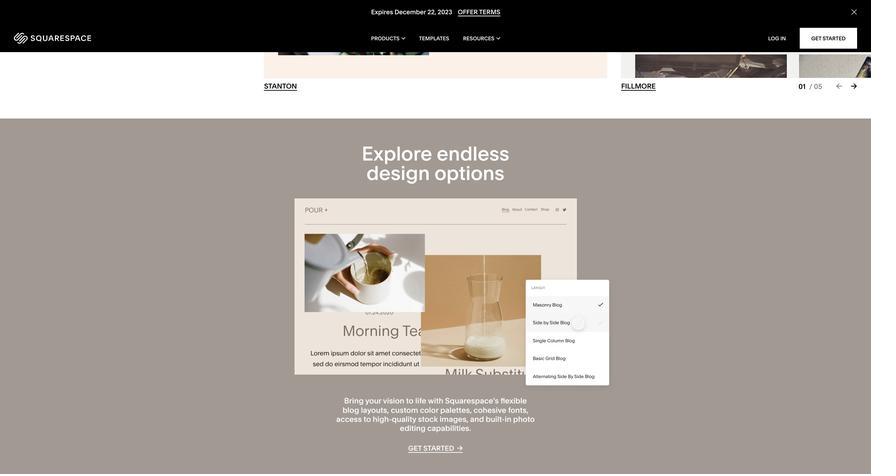 Task type: describe. For each thing, give the bounding box(es) containing it.
started for get started →
[[424, 445, 454, 453]]

alternating
[[533, 374, 557, 380]]

consectetur
[[406, 342, 440, 350]]

eirsmod
[[348, 353, 372, 361]]

products
[[371, 35, 400, 42]]

get started
[[812, 35, 846, 42]]

templates link
[[419, 24, 450, 52]]

expires december 22, 2023
[[371, 8, 452, 16]]

in
[[781, 35, 787, 42]]

get for get started
[[812, 35, 822, 42]]

side right by
[[575, 374, 584, 380]]

masonry blog
[[533, 302, 563, 308]]

design
[[367, 162, 430, 185]]

in
[[505, 415, 512, 425]]

/
[[810, 83, 813, 91]]

and
[[471, 415, 484, 425]]

morning
[[353, 315, 409, 332]]

by
[[544, 320, 549, 326]]

single
[[533, 338, 547, 344]]

do
[[339, 353, 346, 361]]

offer terms
[[458, 8, 501, 16]]

life
[[416, 397, 427, 406]]

tempor
[[374, 353, 395, 361]]

01
[[799, 83, 806, 91]]

by
[[568, 374, 574, 380]]

blog right by
[[585, 374, 595, 380]]

side by side blog
[[533, 320, 571, 326]]

stanton button
[[264, 82, 297, 91]]

single column blog
[[533, 338, 575, 344]]

22,
[[428, 8, 436, 16]]

get started link
[[801, 28, 858, 49]]

stanton
[[264, 82, 297, 91]]

alternating side by side blog
[[533, 374, 595, 380]]

started for get started
[[823, 35, 846, 42]]

stanton template image
[[265, 0, 607, 78]]

templates
[[419, 35, 450, 42]]

products button
[[371, 24, 405, 52]]

offer terms link
[[458, 8, 501, 16]]

resources button
[[463, 24, 500, 52]]

stock
[[418, 415, 438, 425]]

2023
[[438, 8, 452, 16]]

get started →
[[409, 444, 463, 453]]

custom
[[391, 406, 419, 415]]

masonry blog button
[[526, 296, 610, 314]]

your
[[366, 397, 382, 406]]

0 vertical spatial →
[[852, 81, 858, 91]]

masonry
[[533, 302, 552, 308]]

resources
[[463, 35, 495, 42]]

fillmore template image
[[622, 0, 872, 78]]

editing
[[400, 424, 426, 434]]

side right the by
[[550, 320, 560, 326]]

adipiscing
[[442, 342, 472, 350]]

basic grid blog
[[533, 356, 566, 362]]

cohesive
[[474, 406, 507, 415]]

squarespace's
[[445, 397, 499, 406]]

fonts,
[[509, 406, 529, 415]]

05
[[815, 83, 823, 91]]

sit
[[381, 342, 388, 350]]

labore
[[434, 353, 453, 361]]

squarespace logo link
[[14, 33, 183, 44]]

dolor
[[364, 342, 379, 350]]

single column blog button
[[526, 332, 610, 350]]

/ 05
[[810, 83, 823, 91]]

et
[[454, 353, 460, 361]]

ut
[[427, 353, 433, 361]]

sed
[[326, 353, 337, 361]]



Task type: locate. For each thing, give the bounding box(es) containing it.
high-
[[373, 415, 392, 425]]

fillmore button
[[622, 82, 656, 91]]

0 horizontal spatial to
[[364, 415, 371, 425]]

capabilities.
[[428, 424, 472, 434]]

→ inside get started →
[[457, 444, 463, 453]]

layout
[[532, 286, 546, 290]]

explore endless design options
[[362, 142, 510, 185]]

blog down 'masonry blog' button
[[561, 320, 571, 326]]

blog
[[343, 406, 359, 415]]

0 horizontal spatial started
[[424, 445, 454, 453]]

color
[[420, 406, 439, 415]]

0 horizontal spatial →
[[457, 444, 463, 453]]

dolore.
[[462, 353, 482, 361]]

endless
[[437, 142, 510, 166]]

bring your vision to life with squarespace's flexible blog layouts, custom color palettes, cohesive fonts, access to high-quality stock images, and built-in photo editing capabilities.
[[337, 397, 535, 434]]

0 vertical spatial started
[[823, 35, 846, 42]]

built-
[[486, 415, 505, 425]]

morning tea
[[353, 315, 436, 332]]

fillmore
[[622, 82, 656, 91]]

1 horizontal spatial started
[[823, 35, 846, 42]]

vision
[[383, 397, 405, 406]]

get right "in"
[[812, 35, 822, 42]]

explore
[[362, 142, 433, 166]]

started inside get started →
[[424, 445, 454, 453]]

access
[[337, 415, 362, 425]]

squarespace logo image
[[14, 33, 91, 44]]

1 vertical spatial started
[[424, 445, 454, 453]]

→ button
[[852, 81, 858, 91]]

0 vertical spatial to
[[406, 397, 414, 406]]

alternating side by side blog button
[[526, 368, 610, 386]]

side by side blog button
[[526, 314, 610, 332]]

get for get started →
[[409, 445, 422, 453]]

side left the by
[[533, 320, 543, 326]]

get
[[812, 35, 822, 42], [409, 445, 422, 453]]

→
[[852, 81, 858, 91], [457, 444, 463, 453]]

get inside get started →
[[409, 445, 422, 453]]

1 vertical spatial get
[[409, 445, 422, 453]]

images,
[[440, 415, 469, 425]]

side
[[533, 320, 543, 326], [550, 320, 560, 326], [558, 374, 567, 380], [575, 374, 584, 380]]

blog right column
[[566, 338, 575, 344]]

log             in link
[[769, 35, 787, 42]]

lorem ipsum dolor sit amet consectetur adipiscing elic, sed do eirsmod tempor incididunt ut labore et dolore.
[[324, 342, 486, 361]]

0 horizontal spatial get
[[409, 445, 422, 453]]

grid
[[546, 356, 555, 362]]

log             in
[[769, 35, 787, 42]]

1 horizontal spatial get
[[812, 35, 822, 42]]

layouts,
[[361, 406, 389, 415]]

1 vertical spatial to
[[364, 415, 371, 425]]

with
[[428, 397, 444, 406]]

1 vertical spatial →
[[457, 444, 463, 453]]

options
[[435, 162, 505, 185]]

to
[[406, 397, 414, 406], [364, 415, 371, 425]]

side left by
[[558, 374, 567, 380]]

bring
[[344, 397, 364, 406]]

flexible
[[501, 397, 527, 406]]

expires
[[371, 8, 393, 16]]

december
[[395, 8, 426, 16]]

incididunt
[[396, 353, 426, 361]]

0 vertical spatial get
[[812, 35, 822, 42]]

1 horizontal spatial to
[[406, 397, 414, 406]]

photo
[[514, 415, 535, 425]]

blog
[[553, 302, 563, 308], [561, 320, 571, 326], [566, 338, 575, 344], [556, 356, 566, 362], [585, 374, 595, 380]]

amet
[[389, 342, 404, 350]]

ipsum
[[344, 342, 363, 350]]

lorem
[[324, 342, 343, 350]]

tea
[[413, 315, 436, 332]]

blog template background image
[[295, 199, 577, 375]]

basic grid blog button
[[526, 350, 610, 368]]

blog inside button
[[553, 302, 563, 308]]

blog inside button
[[556, 356, 566, 362]]

elic,
[[474, 342, 486, 350]]

blog right masonry
[[553, 302, 563, 308]]

to left high- at left bottom
[[364, 415, 371, 425]]

get down editing
[[409, 445, 422, 453]]

started
[[823, 35, 846, 42], [424, 445, 454, 453]]

terms
[[479, 8, 501, 16]]

1 horizontal spatial →
[[852, 81, 858, 91]]

palettes,
[[441, 406, 472, 415]]

offer
[[458, 8, 478, 16]]

quality
[[392, 415, 417, 425]]

to left the life
[[406, 397, 414, 406]]

basic
[[533, 356, 545, 362]]

log
[[769, 35, 780, 42]]

column
[[548, 338, 565, 344]]

blog right grid
[[556, 356, 566, 362]]



Task type: vqa. For each thing, say whether or not it's contained in the screenshot.
Morning
yes



